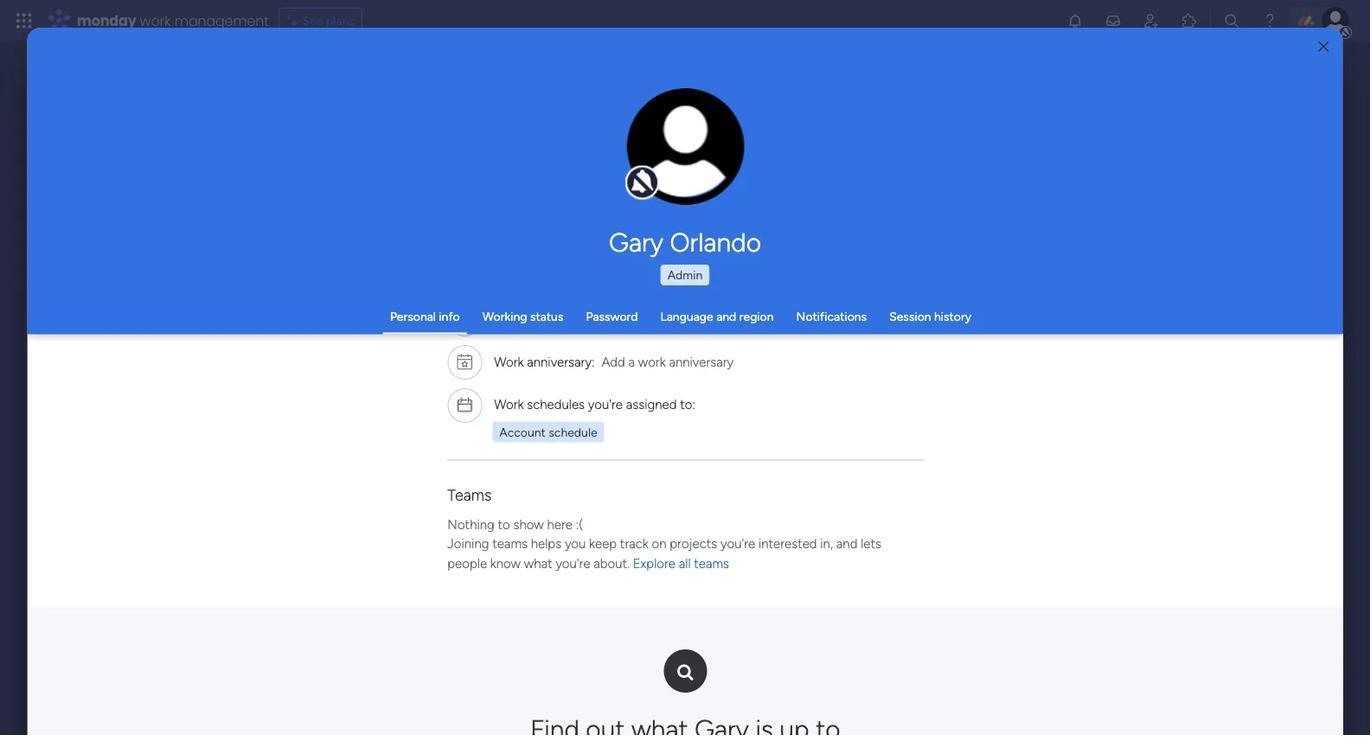 Task type: describe. For each thing, give the bounding box(es) containing it.
close image
[[1319, 40, 1329, 53]]

work for work schedules you're assigned to:
[[494, 397, 524, 412]]

language and region
[[661, 309, 774, 324]]

about.
[[593, 556, 630, 571]]

interested
[[758, 536, 817, 552]]

schedules
[[527, 397, 585, 412]]

gary orlando image
[[1322, 7, 1350, 35]]

session
[[890, 309, 931, 324]]

explore
[[633, 556, 675, 571]]

language
[[661, 309, 714, 324]]

session history
[[890, 309, 972, 324]]

keep
[[589, 536, 617, 552]]

explore all teams link
[[633, 556, 729, 571]]

add
[[601, 354, 625, 369]]

select product image
[[16, 12, 33, 29]]

track
[[620, 536, 648, 552]]

change profile picture button
[[627, 88, 744, 206]]

info
[[439, 309, 460, 324]]

work anniversary: add a work anniversary
[[494, 354, 734, 369]]

account schedule button
[[492, 421, 604, 442]]

nothing to show here :(
[[447, 517, 583, 532]]

change profile picture
[[649, 156, 722, 184]]

projects
[[670, 536, 717, 552]]

work schedules you're assigned to:
[[494, 397, 695, 412]]

helps
[[531, 536, 561, 552]]

work inside gary orlando dialog
[[638, 354, 666, 369]]

gary
[[609, 227, 664, 258]]

notifications
[[796, 309, 867, 324]]

notifications link
[[796, 309, 867, 324]]

see
[[303, 13, 323, 28]]

see plans button
[[279, 8, 363, 34]]

schedule
[[549, 424, 597, 439]]

in,
[[820, 536, 833, 552]]

personal info link
[[390, 309, 460, 324]]

assigned
[[626, 397, 677, 412]]

teams inside joining teams helps you keep track on projects you're interested in, and lets people know what you're about.
[[492, 536, 528, 552]]

joining
[[447, 536, 489, 552]]

teams button
[[447, 485, 491, 504]]

:(
[[576, 517, 583, 532]]

work for work anniversary: add a work anniversary
[[494, 354, 524, 369]]

on
[[652, 536, 666, 552]]

2 vertical spatial you're
[[556, 556, 590, 571]]

working status link
[[482, 309, 564, 324]]

inbox image
[[1105, 12, 1122, 29]]

picture
[[668, 170, 703, 184]]

gary orlando dialog
[[27, 28, 1343, 735]]

you
[[565, 536, 586, 552]]

personal info
[[390, 309, 460, 324]]

monday work management
[[77, 11, 269, 30]]

a
[[628, 354, 635, 369]]

notifications image
[[1067, 12, 1084, 29]]

joining teams helps you keep track on projects you're interested in, and lets people know what you're about.
[[447, 536, 881, 571]]

personal
[[390, 309, 436, 324]]

history
[[934, 309, 972, 324]]

profile
[[691, 156, 722, 170]]



Task type: locate. For each thing, give the bounding box(es) containing it.
here
[[547, 517, 572, 532]]

and left region
[[717, 309, 737, 324]]

management
[[175, 11, 269, 30]]

2 work from the top
[[494, 397, 524, 412]]

you're down you
[[556, 556, 590, 571]]

account
[[499, 424, 546, 439]]

1 vertical spatial you're
[[720, 536, 755, 552]]

and
[[717, 309, 737, 324], [836, 536, 857, 552]]

work
[[494, 354, 524, 369], [494, 397, 524, 412]]

invite members image
[[1143, 12, 1160, 29]]

you're
[[588, 397, 623, 412], [720, 536, 755, 552], [556, 556, 590, 571]]

1 horizontal spatial and
[[836, 536, 857, 552]]

anniversary
[[669, 354, 734, 369]]

password
[[586, 309, 638, 324]]

working status
[[482, 309, 564, 324]]

0 vertical spatial teams
[[492, 536, 528, 552]]

0 horizontal spatial teams
[[492, 536, 528, 552]]

help image
[[1261, 12, 1279, 29]]

you're right projects
[[720, 536, 755, 552]]

work
[[140, 11, 171, 30], [638, 354, 666, 369]]

show
[[513, 517, 544, 532]]

region
[[740, 309, 774, 324]]

monday
[[77, 11, 136, 30]]

0 vertical spatial you're
[[588, 397, 623, 412]]

0 horizontal spatial and
[[717, 309, 737, 324]]

status
[[530, 309, 564, 324]]

teams
[[447, 485, 491, 504]]

1 vertical spatial and
[[836, 536, 857, 552]]

all
[[679, 556, 691, 571]]

change
[[649, 156, 688, 170]]

lets
[[861, 536, 881, 552]]

and right in,
[[836, 536, 857, 552]]

teams down projects
[[694, 556, 729, 571]]

search everything image
[[1223, 12, 1241, 29]]

search image
[[677, 665, 693, 678]]

0 vertical spatial work
[[494, 354, 524, 369]]

teams up know
[[492, 536, 528, 552]]

you're up schedule
[[588, 397, 623, 412]]

see plans
[[303, 13, 355, 28]]

teams
[[492, 536, 528, 552], [694, 556, 729, 571]]

1 work from the top
[[494, 354, 524, 369]]

admin
[[668, 268, 703, 282]]

explore all teams
[[633, 556, 729, 571]]

work right monday
[[140, 11, 171, 30]]

work right "a"
[[638, 354, 666, 369]]

1 horizontal spatial teams
[[694, 556, 729, 571]]

orlando
[[670, 227, 761, 258]]

anniversary:
[[527, 354, 595, 369]]

1 horizontal spatial work
[[638, 354, 666, 369]]

to
[[498, 517, 510, 532]]

password link
[[586, 309, 638, 324]]

nothing
[[447, 517, 494, 532]]

0 vertical spatial and
[[717, 309, 737, 324]]

and inside joining teams helps you keep track on projects you're interested in, and lets people know what you're about.
[[836, 536, 857, 552]]

work down working
[[494, 354, 524, 369]]

1 vertical spatial work
[[494, 397, 524, 412]]

plans
[[326, 13, 355, 28]]

work up account
[[494, 397, 524, 412]]

know
[[490, 556, 521, 571]]

session history link
[[890, 309, 972, 324]]

gary orlando
[[609, 227, 761, 258]]

working
[[482, 309, 527, 324]]

language and region link
[[661, 309, 774, 324]]

people
[[447, 556, 487, 571]]

1 vertical spatial work
[[638, 354, 666, 369]]

gary orlando button
[[447, 227, 923, 258]]

1 vertical spatial teams
[[694, 556, 729, 571]]

account schedule
[[499, 424, 597, 439]]

apps image
[[1181, 12, 1198, 29]]

what
[[524, 556, 552, 571]]

0 vertical spatial work
[[140, 11, 171, 30]]

0 horizontal spatial work
[[140, 11, 171, 30]]

to:
[[680, 397, 695, 412]]



Task type: vqa. For each thing, say whether or not it's contained in the screenshot.
Inbox icon
yes



